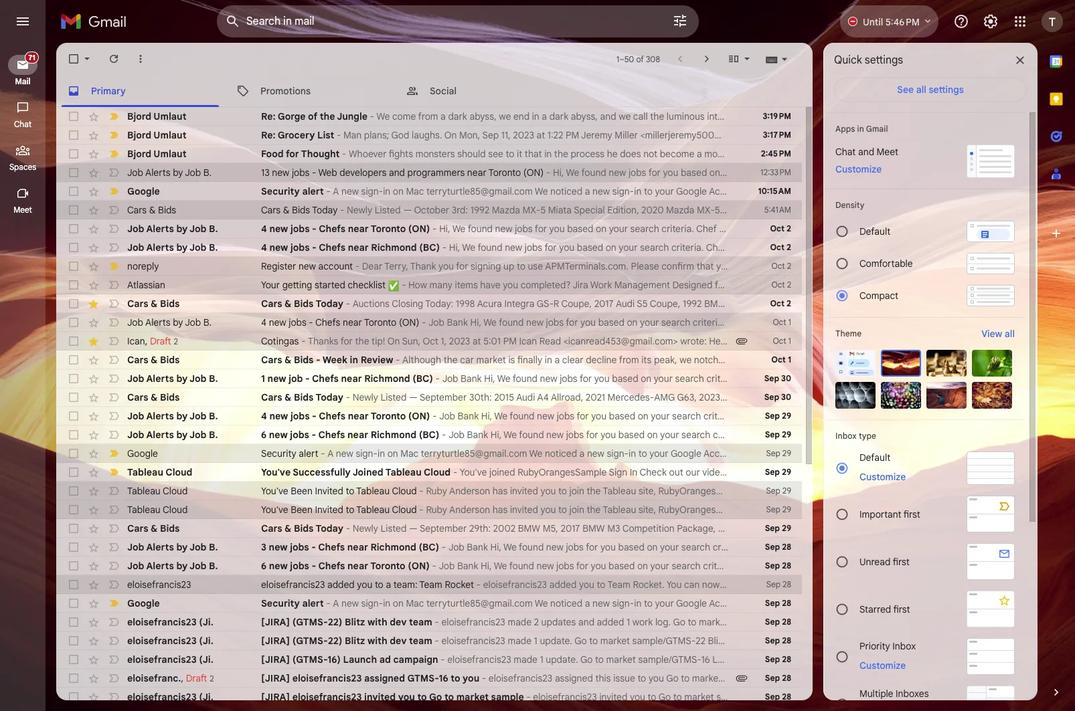 Task type: describe. For each thing, give the bounding box(es) containing it.
a down <millerjeremy500@gmail.com>
[[697, 148, 702, 160]]

2 vertical spatial for
[[341, 336, 353, 348]]

jobs for sixth not important switch
[[289, 317, 307, 329]]

3 new jobs - chefs near richmond (bc) -
[[261, 542, 449, 554]]

team:
[[394, 579, 418, 591]]

0 vertical spatial your
[[879, 129, 898, 141]]

cars & bids today - newly listed — october 3rd: 1992 mazda mx-5 miata special edition, 2020 mazda mx-5 miata club, 2011 bmw m3 sedan, 1997 bmw z3 2.8i roadster, 2022 audi rs5 sport
[[261, 204, 1070, 216]]

row containing eloisefranc.
[[56, 670, 802, 688]]

you right you,
[[886, 186, 902, 198]]

5:01
[[484, 336, 501, 348]]

meet inside heading
[[13, 205, 32, 215]]

promotions
[[261, 85, 311, 97]]

28 for [jira] (gtms-22) blitz with dev team - eloisefrancis23 made 2 updates and added 1 work log. go to market sample/gtms-22 blitz with dev team ‌ ‌ ‌ ‌ ‌ ‌ ‌ ‌ ‌ ‌ ‌ ‌ ‌ ‌ ‌ ‌ ‌ ‌ ‌ ‌ ‌ ‌ ‌ ‌ ‌ ‌ ‌ ‌ ‌ ‌ ‌ ‌ ‌ ‌ ‌ ‌ ‌ ‌ ‌ ‌ ‌ ‌ ‌ ‌ ‌ ‌ ‌ ‌ ‌ ‌
[[782, 617, 792, 628]]

support image
[[954, 13, 970, 29]]

you left requested
[[717, 261, 732, 273]]

1 horizontal spatial pm
[[566, 129, 580, 141]]

been for sixth not important switch from the bottom of the page
[[291, 486, 313, 498]]

re: for re: gorge of the jungle - we come from a dark abyss, we end in a dark abyss, and we call the luminous interval life. nikos kazantzakis on mon, sep 11, 2023 at 10:24 am james peterson <ja
[[261, 110, 276, 123]]

2 mazda from the left
[[666, 204, 695, 216]]

1 vertical spatial inbox
[[893, 641, 916, 653]]

successfully
[[293, 467, 351, 479]]

toronto for sep 29
[[371, 411, 406, 423]]

17 row from the top
[[56, 407, 802, 426]]

has attachment image
[[735, 672, 749, 686]]

0 vertical spatial on
[[837, 110, 849, 123]]

main content containing primary
[[56, 43, 1076, 712]]

you've successfully joined tableau cloud -
[[261, 467, 460, 479]]

2 sign- from the left
[[613, 186, 634, 198]]

thought
[[301, 148, 340, 160]]

Search in mail search field
[[217, 5, 699, 38]]

multiple
[[860, 688, 894, 700]]

comfortable
[[860, 258, 913, 270]]

interval
[[707, 110, 739, 123]]

into
[[867, 148, 883, 160]]

link
[[951, 261, 965, 273]]

5:41 am
[[765, 205, 792, 215]]

first for unread first
[[893, 556, 910, 568]]

cars & bids today - for sep 29
[[261, 523, 353, 535]]

promotions tab
[[226, 75, 394, 107]]

1 horizontal spatial on
[[747, 186, 758, 198]]

1 cars & bids from the top
[[127, 204, 176, 216]]

theme element
[[836, 327, 862, 341]]

to up 2020
[[644, 186, 653, 198]]

umlaut for re: grocery list - man plans; god laughs. on mon, sep 11, 2023 at 1:22 pm jeremy miller <millerjeremy500@gmail.com> wrote: hi terry, send me your grocery list. thanks, jer
[[154, 129, 187, 141]]

first for important first
[[904, 509, 921, 521]]

6 for 6 new jobs - chefs near richmond (bc) -
[[261, 429, 267, 441]]

review
[[361, 354, 393, 366]]

1 horizontal spatial we
[[535, 186, 548, 198]]

2 not important switch from the top
[[107, 222, 121, 236]]

0 vertical spatial update.
[[540, 636, 573, 648]]

multiple inboxes
[[860, 688, 929, 700]]

1 account from the left
[[318, 261, 353, 273]]

to down gtms-
[[418, 692, 427, 704]]

oct 2 for you
[[772, 261, 792, 271]]

4 not important switch from the top
[[107, 279, 121, 292]]

12:33 pm
[[761, 167, 792, 177]]

market up [jira] (gtms-16) launch ad campaign - eloisefrancis23 made 1 update. go to market sample/gtms-16 launch ad campaign ‌ ‌ ‌ ‌ ‌ ‌ ‌ ‌ ‌ ‌ ‌ ‌ ‌ ‌ ‌ ‌ ‌ ‌ ‌ ‌ ‌ ‌ ‌ ‌ ‌ ‌ ‌ ‌ ‌ ‌ ‌ ‌ ‌ ‌ ‌ ‌ ‌ ‌ ‌ ‌ ‌ ‌ ‌ ‌ ‌ ‌ ‌ ‌ ‌ ‌ ‌ ‌ ‌ ‌ ‌ ‌ ‌ ‌ ‌ ‌ ‌ ‌ in the bottom of the page
[[601, 636, 630, 648]]

you've been invited to tableau cloud - for sixth not important switch from the bottom of the page
[[261, 486, 426, 498]]

to up [jira] (gtms-16) launch ad campaign - eloisefrancis23 made 1 update. go to market sample/gtms-16 launch ad campaign ‌ ‌ ‌ ‌ ‌ ‌ ‌ ‌ ‌ ‌ ‌ ‌ ‌ ‌ ‌ ‌ ‌ ‌ ‌ ‌ ‌ ‌ ‌ ‌ ‌ ‌ ‌ ‌ ‌ ‌ ‌ ‌ ‌ ‌ ‌ ‌ ‌ ‌ ‌ ‌ ‌ ‌ ‌ ‌ ‌ ‌ ‌ ‌ ‌ ‌ ‌ ‌ ‌ ‌ ‌ ‌ ‌ ‌ ‌ ‌ ‌ ‌ in the bottom of the page
[[589, 636, 598, 648]]

2 row from the top
[[56, 126, 1001, 145]]

2 horizontal spatial terry,
[[814, 129, 837, 141]]

b. for sixth not important switch
[[203, 317, 212, 329]]

16 row from the top
[[56, 388, 802, 407]]

a right 'from'
[[441, 110, 446, 123]]

eloisefrancis23 (ji. for [jira] eloisefrancis23 invited you to go to market sample -
[[127, 692, 213, 704]]

b. for 16th not important switch from the bottom
[[209, 242, 218, 254]]

19 row from the top
[[56, 445, 802, 463]]

settings inside button
[[929, 84, 964, 96]]

bjord for food for thought - whoever fights monsters should see to it that in the process he does not become a monster. and if you gaze long enough into an abyss, the abyss will gaze back i
[[127, 148, 151, 160]]

[jira] for [jira] eloisefrancis23 assigned gtms-16 to you -
[[261, 673, 290, 685]]

1 we from the left
[[499, 110, 511, 123]]

2011
[[773, 204, 791, 216]]

the down list.
[[927, 148, 942, 160]]

1 dark from the left
[[448, 110, 467, 123]]

sample
[[491, 692, 524, 704]]

23 row from the top
[[56, 520, 802, 538]]

10:24
[[940, 110, 962, 123]]

bjord umlaut for re: grocery list
[[127, 129, 187, 141]]

sep 28 for [jira] (gtms-22) blitz with dev team - eloisefrancis23 made 1 update. go to market sample/gtms-22 blitz with dev team ‌ ‌ ‌ ‌ ‌ ‌ ‌ ‌ ‌ ‌ ‌ ‌ ‌ ‌ ‌ ‌ ‌ ‌ ‌ ‌ ‌ ‌ ‌ ‌ ‌ ‌ ‌ ‌ ‌ ‌ ‌ ‌ ‌ ‌ ‌ ‌ ‌ ‌ ‌ ‌ ‌ ‌ ‌ ‌ ‌ ‌ ‌ ‌ ‌ ‌ ‌ ‌ ‌ ‌ ‌ ‌ ‌ ‌ ‌ ‌ ‌
[[765, 636, 792, 646]]

[jira] (gtms-22) blitz with dev team - eloisefrancis23 made 1 update. go to market sample/gtms-22 blitz with dev team ‌ ‌ ‌ ‌ ‌ ‌ ‌ ‌ ‌ ‌ ‌ ‌ ‌ ‌ ‌ ‌ ‌ ‌ ‌ ‌ ‌ ‌ ‌ ‌ ‌ ‌ ‌ ‌ ‌ ‌ ‌ ‌ ‌ ‌ ‌ ‌ ‌ ‌ ‌ ‌ ‌ ‌ ‌ ‌ ‌ ‌ ‌ ‌ ‌ ‌ ‌ ‌ ‌ ‌ ‌ ‌ ‌ ‌ ‌ ‌ ‌
[[261, 636, 935, 648]]

7 row from the top
[[56, 220, 802, 238]]

0 vertical spatial mon,
[[852, 110, 873, 123]]

1 cotingas from the left
[[261, 336, 299, 348]]

by for tenth not important switch from the bottom
[[176, 373, 188, 385]]

7 not important switch from the top
[[107, 335, 121, 348]]

1 vertical spatial an
[[780, 261, 791, 273]]

sep 30 for cars & bids today -
[[765, 392, 792, 402]]

tableau cloud for fifth not important switch from the bottom
[[127, 504, 188, 516]]

not
[[644, 148, 658, 160]]

the left activation
[[890, 261, 904, 273]]

atlassian
[[127, 279, 165, 291]]

chefs for 16th not important switch from the bottom
[[319, 242, 346, 254]]

1 ad from the left
[[380, 654, 391, 666]]

it
[[517, 148, 523, 160]]

starred
[[860, 604, 892, 616]]

cars & bids - week in review -
[[261, 354, 403, 366]]

alerts for 12th not important switch from the top of the page
[[146, 429, 174, 441]]

1 vertical spatial terry,
[[385, 261, 408, 273]]

authen
[[1023, 261, 1052, 273]]

life.
[[741, 110, 756, 123]]

spaces heading
[[0, 162, 46, 173]]

need
[[928, 186, 950, 198]]

28 for [jira] eloisefrancis23 invited you to go to market sample -
[[782, 692, 792, 703]]

chefs for 16th not important switch from the top
[[318, 542, 345, 554]]

jobs for 16th not important switch from the bottom
[[291, 242, 310, 254]]

4 new jobs - chefs near toronto (on) - for oct 2
[[261, 223, 439, 235]]

log.
[[656, 617, 671, 629]]

chat heading
[[0, 119, 46, 130]]

the right call
[[650, 110, 665, 123]]

1 horizontal spatial at
[[537, 129, 545, 141]]

0 horizontal spatial inbox
[[836, 431, 857, 441]]

2 launch from the left
[[713, 654, 744, 666]]

unread first
[[860, 556, 910, 568]]

2 horizontal spatial on
[[877, 261, 888, 273]]

308
[[646, 54, 660, 64]]

, for eloisefranc.
[[181, 673, 184, 685]]

4 row from the top
[[56, 163, 802, 182]]

10:15 am
[[759, 186, 792, 196]]

0 horizontal spatial on
[[388, 336, 400, 348]]

16 not important switch from the top
[[107, 541, 121, 555]]

priority inbox
[[860, 641, 916, 653]]

main menu image
[[15, 13, 31, 29]]

1 vertical spatial 16
[[439, 673, 449, 685]]

14 not important switch from the top
[[107, 504, 121, 517]]

2 bmw from the left
[[886, 204, 909, 216]]

newly
[[347, 204, 373, 216]]

22 row from the top
[[56, 501, 802, 520]]

man
[[344, 129, 362, 141]]

0 vertical spatial alert
[[302, 186, 324, 198]]

0 vertical spatial 11,
[[894, 110, 903, 123]]

near for 16th not important switch from the bottom
[[348, 242, 369, 254]]

1 horizontal spatial tab list
[[1038, 43, 1076, 664]]

a left team:
[[386, 579, 391, 591]]

richmond for 6 new jobs - chefs near richmond (bc)
[[371, 429, 417, 441]]

google for 10:15 am
[[127, 186, 160, 198]]

sep 30 for 1 new job - chefs near richmond (bc) -
[[765, 374, 792, 384]]

re: for re: grocery list - man plans; god laughs. on mon, sep 11, 2023 at 1:22 pm jeremy miller <millerjeremy500@gmail.com> wrote: hi terry, send me your grocery list. thanks, jer
[[261, 129, 276, 141]]

near for second not important switch from the bottom of the page
[[348, 561, 368, 573]]

eloisefrancis23 (ji. for [jira] (gtms-22) blitz with dev team - eloisefrancis23 made 2 updates and added 1 work log. go to market sample/gtms-22 blitz with dev team ‌ ‌ ‌ ‌ ‌ ‌ ‌ ‌ ‌ ‌ ‌ ‌ ‌ ‌ ‌ ‌ ‌ ‌ ‌ ‌ ‌ ‌ ‌ ‌ ‌ ‌ ‌ ‌ ‌ ‌ ‌ ‌ ‌ ‌ ‌ ‌ ‌ ‌ ‌ ‌ ‌ ‌ ‌ ‌ ‌ ‌ ‌ ‌ ‌ ‌
[[127, 617, 213, 629]]

1 horizontal spatial added
[[597, 617, 624, 629]]

1 vertical spatial update.
[[546, 654, 578, 666]]

3:19 pm
[[763, 111, 792, 121]]

2 miata from the left
[[723, 204, 746, 216]]

1 vertical spatial sample/gtms-
[[633, 636, 696, 648]]

started
[[315, 279, 345, 291]]

6 not important switch from the top
[[107, 316, 121, 329]]

by for 16th not important switch from the bottom
[[176, 242, 188, 254]]

alert for 29
[[299, 448, 318, 460]]

2 vertical spatial terry,
[[728, 336, 752, 348]]

job alerts by job b. for 17th not important switch from the bottom of the page
[[127, 223, 218, 235]]

b. for 12th not important switch from the top of the page
[[209, 429, 218, 441]]

—
[[403, 204, 412, 216]]

alert for 28
[[302, 598, 324, 610]]

chefs for tenth not important switch from the bottom
[[312, 373, 339, 385]]

come
[[392, 110, 416, 123]]

today down a
[[312, 204, 338, 216]]

13 not important switch from the top
[[107, 485, 121, 498]]

terryturtle85@gmail.com
[[427, 186, 533, 198]]

chefs for sixth not important switch
[[315, 317, 340, 329]]

was
[[847, 186, 864, 198]]

security for 29
[[261, 448, 296, 460]]

near for 16th not important switch from the top
[[347, 542, 368, 554]]

0 vertical spatial for
[[286, 148, 299, 160]]

oct for 17th not important switch from the bottom of the page
[[770, 224, 785, 234]]

(on) for sep 29
[[408, 411, 430, 423]]

fights
[[389, 148, 413, 160]]

3rd:
[[452, 204, 468, 216]]

[jira] eloisefrancis23 invited you to go to market sample -
[[261, 692, 533, 704]]

30 for 1 new job - chefs near richmond (bc) -
[[782, 374, 792, 384]]

market left sample
[[457, 692, 489, 704]]

28 for [jira] (gtms-22) blitz with dev team - eloisefrancis23 made 1 update. go to market sample/gtms-22 blitz with dev team ‌ ‌ ‌ ‌ ‌ ‌ ‌ ‌ ‌ ‌ ‌ ‌ ‌ ‌ ‌ ‌ ‌ ‌ ‌ ‌ ‌ ‌ ‌ ‌ ‌ ‌ ‌ ‌ ‌ ‌ ‌ ‌ ‌ ‌ ‌ ‌ ‌ ‌ ‌ ‌ ‌ ‌ ‌ ‌ ‌ ‌ ‌ ‌ ‌ ‌ ‌ ‌ ‌ ‌ ‌ ‌ ‌ ‌ ‌ ‌ ‌
[[782, 636, 792, 646]]

a
[[333, 186, 339, 198]]

list
[[317, 129, 334, 141]]

priority
[[860, 641, 891, 653]]

subtropical
[[940, 336, 987, 348]]

1 horizontal spatial wrote:
[[774, 129, 800, 141]]

2 vertical spatial made
[[514, 654, 538, 666]]

[jira] for [jira] eloisefrancis23 invited you to go to market sample -
[[261, 692, 290, 704]]

whoever
[[349, 148, 387, 160]]

2 dark from the left
[[550, 110, 569, 123]]

0 horizontal spatial ican
[[127, 335, 145, 347]]

2 vertical spatial oct 1
[[772, 355, 792, 365]]

the down 1:22
[[554, 148, 569, 160]]

cars & bids for 1
[[127, 354, 180, 366]]

call
[[633, 110, 648, 123]]

a up the club,
[[760, 186, 765, 198]]

2 default from the top
[[860, 452, 891, 464]]

the left tip!
[[355, 336, 369, 348]]

up
[[504, 261, 515, 273]]

are
[[794, 336, 808, 348]]

1 horizontal spatial ican
[[519, 336, 537, 348]]

alerts for second not important switch from the bottom of the page
[[146, 561, 174, 573]]

market down [jira] (gtms-22) blitz with dev team - eloisefrancis23 made 1 update. go to market sample/gtms-22 blitz with dev team ‌ ‌ ‌ ‌ ‌ ‌ ‌ ‌ ‌ ‌ ‌ ‌ ‌ ‌ ‌ ‌ ‌ ‌ ‌ ‌ ‌ ‌ ‌ ‌ ‌ ‌ ‌ ‌ ‌ ‌ ‌ ‌ ‌ ‌ ‌ ‌ ‌ ‌ ‌ ‌ ‌ ‌ ‌ ‌ ‌ ‌ ‌ ‌ ‌ ‌ ‌ ‌ ‌ ‌ ‌ ‌ ‌ ‌ ‌ ‌ ‌
[[606, 654, 636, 666]]

1 vertical spatial 11,
[[501, 129, 511, 141]]

8 row from the top
[[56, 238, 802, 257]]

and
[[743, 148, 760, 160]]

1 vertical spatial wrote:
[[681, 336, 707, 348]]

2 we from the left
[[619, 110, 631, 123]]

1997
[[865, 204, 884, 216]]

sep 28 for [jira] (gtms-22) blitz with dev team - eloisefrancis23 made 2 updates and added 1 work log. go to market sample/gtms-22 blitz with dev team ‌ ‌ ‌ ‌ ‌ ‌ ‌ ‌ ‌ ‌ ‌ ‌ ‌ ‌ ‌ ‌ ‌ ‌ ‌ ‌ ‌ ‌ ‌ ‌ ‌ ‌ ‌ ‌ ‌ ‌ ‌ ‌ ‌ ‌ ‌ ‌ ‌ ‌ ‌ ‌ ‌ ‌ ‌ ‌ ‌ ‌ ‌ ‌ ‌ ‌
[[765, 617, 792, 628]]

8 not important switch from the top
[[107, 354, 121, 367]]

9 not important switch from the top
[[107, 372, 121, 386]]

you down gtms-
[[398, 692, 415, 704]]

to right up
[[517, 261, 526, 273]]

hi
[[803, 129, 812, 141]]

1 vertical spatial that
[[697, 261, 714, 273]]

select input tool image
[[781, 54, 789, 64]]

12 not important switch from the top
[[107, 429, 121, 442]]

2 inside ican , draft 2
[[174, 337, 178, 347]]

jobs for 16th not important switch from the top
[[290, 542, 309, 554]]

older image
[[700, 52, 714, 66]]

1 vertical spatial for
[[456, 261, 468, 273]]

oct 1 for oct
[[773, 336, 792, 346]]

oct 1 for -
[[773, 317, 792, 327]]

14 row from the top
[[56, 351, 802, 370]]

24 row from the top
[[56, 538, 802, 557]]

0 horizontal spatial on
[[393, 186, 404, 198]]

by for 17th not important switch from the bottom of the page
[[176, 223, 188, 235]]

jeremy
[[581, 129, 613, 141]]

cars & bids for 30
[[127, 392, 180, 404]]

this
[[829, 186, 845, 198]]

10 not important switch from the top
[[107, 391, 121, 404]]

a right end
[[542, 110, 547, 123]]

gtms-
[[407, 673, 439, 685]]

advanced search options image
[[667, 7, 694, 34]]

found
[[849, 336, 874, 348]]

primary tab
[[56, 75, 224, 107]]

4 for 11th not important switch from the top
[[261, 411, 267, 423]]

the up the list
[[320, 110, 335, 123]]

and up "jeremy"
[[600, 110, 617, 123]]

in up 1 new job - chefs near richmond (bc) -
[[350, 354, 358, 366]]

near for 12th not important switch from the top of the page
[[348, 429, 368, 441]]

1 horizontal spatial on
[[445, 129, 457, 141]]

2 mx- from the left
[[697, 204, 715, 216]]

assigned
[[364, 673, 405, 685]]

1 if from the left
[[821, 186, 827, 198]]

12 row from the top
[[56, 313, 802, 332]]

in right "apps"
[[858, 124, 864, 134]]

4 new jobs - chefs near richmond (bc) -
[[261, 242, 449, 254]]

0 horizontal spatial we
[[377, 110, 390, 123]]

chat for chat
[[14, 119, 31, 129]]

30 row from the top
[[56, 651, 951, 670]]

1 mac from the left
[[406, 186, 424, 198]]

listed
[[375, 204, 401, 216]]

eloisefrancis23 (ji. for [jira] (gtms-22) blitz with dev team - eloisefrancis23 made 1 update. go to market sample/gtms-22 blitz with dev team ‌ ‌ ‌ ‌ ‌ ‌ ‌ ‌ ‌ ‌ ‌ ‌ ‌ ‌ ‌ ‌ ‌ ‌ ‌ ‌ ‌ ‌ ‌ ‌ ‌ ‌ ‌ ‌ ‌ ‌ ‌ ‌ ‌ ‌ ‌ ‌ ‌ ‌ ‌ ‌ ‌ ‌ ‌ ‌ ‌ ‌ ‌ ‌ ‌ ‌ ‌ ‌ ‌ ‌ ‌ ‌ ‌ ‌ ‌ ‌ ‌
[[127, 636, 213, 648]]

1992
[[471, 204, 490, 216]]

go down "updates"
[[575, 636, 587, 648]]

1 mazda from the left
[[492, 204, 520, 216]]

1 bmw from the left
[[793, 204, 816, 216]]

peterson
[[1011, 110, 1048, 123]]

re: gorge of the jungle - we come from a dark abyss, we end in a dark abyss, and we call the luminous interval life. nikos kazantzakis on mon, sep 11, 2023 at 10:24 am james peterson <ja
[[261, 110, 1063, 123]]

in up listed
[[383, 186, 391, 198]]

including
[[1024, 336, 1063, 348]]

a up special
[[585, 186, 590, 198]]

chefs for 12th not important switch from the top of the page
[[318, 429, 345, 441]]

should
[[457, 148, 486, 160]]

apmterminals.com.
[[545, 261, 629, 273]]

3:17 pm
[[763, 130, 792, 140]]

market right log.
[[699, 617, 729, 629]]

go down gtms-
[[429, 692, 442, 704]]

important according to google magic. switch for 'row' containing noreply
[[107, 260, 121, 273]]

starred first
[[860, 604, 911, 616]]

[jira] (gtms-16) launch ad campaign - eloisefrancis23 made 1 update. go to market sample/gtms-16 launch ad campaign ‌ ‌ ‌ ‌ ‌ ‌ ‌ ‌ ‌ ‌ ‌ ‌ ‌ ‌ ‌ ‌ ‌ ‌ ‌ ‌ ‌ ‌ ‌ ‌ ‌ ‌ ‌ ‌ ‌ ‌ ‌ ‌ ‌ ‌ ‌ ‌ ‌ ‌ ‌ ‌ ‌ ‌ ‌ ‌ ‌ ‌ ‌ ‌ ‌ ‌ ‌ ‌ ‌ ‌ ‌ ‌ ‌ ‌ ‌ ‌ ‌ ‌
[[261, 654, 951, 666]]

0 horizontal spatial at
[[473, 336, 481, 348]]

1 not important switch from the top
[[107, 204, 121, 217]]

go right log.
[[673, 617, 686, 629]]

1 horizontal spatial 22
[[794, 617, 804, 629]]

customize inside chat and meet customize
[[836, 163, 882, 175]]

customize for default
[[860, 471, 906, 484]]

important according to google magic. switch for 20th 'row'
[[107, 466, 121, 480]]

will
[[971, 148, 984, 160]]

send
[[839, 129, 861, 141]]

15 row from the top
[[56, 370, 802, 388]]

sep 28 for 6 new jobs - chefs near toronto (on) -
[[765, 561, 792, 571]]

in up edition,
[[634, 186, 642, 198]]

job alerts by job b. for tenth not important switch from the bottom
[[127, 373, 218, 385]]

1 security from the top
[[261, 186, 300, 198]]

dear
[[362, 261, 383, 273]]

in right end
[[532, 110, 540, 123]]

2 gaze from the left
[[987, 148, 1007, 160]]

inbox type
[[836, 431, 877, 441]]

in right found
[[877, 336, 884, 348]]

you right if
[[771, 148, 786, 160]]

28 for 3 new jobs - chefs near richmond (bc) -
[[782, 542, 792, 552]]

0 horizontal spatial 2023
[[449, 336, 470, 348]]

and inside chat and meet customize
[[859, 146, 875, 158]]

you down 6 new jobs - chefs near toronto (on) - at the bottom left of page
[[357, 579, 373, 591]]

and down fights
[[389, 167, 405, 179]]

umlaut for re: gorge of the jungle - we come from a dark abyss, we end in a dark abyss, and we call the luminous interval life. nikos kazantzakis on mon, sep 11, 2023 at 10:24 am james peterson <ja
[[154, 110, 187, 123]]

developers
[[340, 167, 387, 179]]

eloisefranc. , draft 2
[[127, 673, 214, 685]]

quick
[[834, 54, 862, 67]]

13
[[261, 167, 270, 179]]

2 ad from the left
[[747, 654, 757, 666]]

navigation containing mail
[[0, 43, 47, 712]]

inbox type element
[[836, 431, 1015, 441]]

important according to google magic. switch for 19th 'row' from the top of the page
[[107, 447, 121, 461]]

to left sample
[[445, 692, 454, 704]]

security alert - for sep 28
[[261, 598, 333, 610]]

6 for 6 new jobs - chefs near toronto (on) -
[[261, 561, 267, 573]]

once
[[997, 261, 1020, 273]]

spaces
[[9, 162, 36, 172]]

anything.
[[977, 186, 1016, 198]]

2 if from the left
[[1019, 186, 1024, 198]]

mail
[[15, 76, 31, 86]]

18 not important switch from the top
[[107, 579, 121, 592]]

0 vertical spatial that
[[525, 148, 542, 160]]

18 row from the top
[[56, 426, 802, 445]]

checklist
[[348, 279, 386, 291]]

alerts for tenth not important switch from the bottom
[[146, 373, 174, 385]]

17 not important switch from the top
[[107, 560, 121, 573]]

oct for fifth not important switch from the top
[[770, 299, 785, 309]]

2 horizontal spatial abyss,
[[898, 148, 925, 160]]

[jira] for [jira] (gtms-22) blitz with dev team - eloisefrancis23 made 1 update. go to market sample/gtms-22 blitz with dev team ‌ ‌ ‌ ‌ ‌ ‌ ‌ ‌ ‌ ‌ ‌ ‌ ‌ ‌ ‌ ‌ ‌ ‌ ‌ ‌ ‌ ‌ ‌ ‌ ‌ ‌ ‌ ‌ ‌ ‌ ‌ ‌ ‌ ‌ ‌ ‌ ‌ ‌ ‌ ‌ ‌ ‌ ‌ ‌ ‌ ‌ ‌ ‌ ‌ ‌ ‌ ‌ ‌ ‌ ‌ ‌ ‌ ‌ ‌ ‌ ‌
[[261, 636, 290, 648]]

0 horizontal spatial mon,
[[459, 129, 480, 141]]

0 horizontal spatial 22
[[696, 636, 706, 648]]

to left it
[[506, 148, 515, 160]]

to left do
[[952, 186, 961, 198]]



Task type: vqa. For each thing, say whether or not it's contained in the screenshot.
(bc)
yes



Task type: locate. For each thing, give the bounding box(es) containing it.
(bc) for 6 new jobs - chefs near richmond (bc)
[[419, 429, 440, 441]]

if
[[763, 148, 768, 160]]

1 sign- from the left
[[361, 186, 383, 198]]

0 vertical spatial 4 new jobs - chefs near toronto (on) -
[[261, 223, 439, 235]]

chefs up 6 new jobs - chefs near richmond (bc) -
[[319, 411, 346, 423]]

miata down noticed at the right top
[[548, 204, 572, 216]]

update.
[[540, 636, 573, 648], [546, 654, 578, 666]]

cotingas up job
[[261, 336, 299, 348]]

0 horizontal spatial that
[[525, 148, 542, 160]]

mx-
[[523, 204, 541, 216], [697, 204, 715, 216]]

chat down "send"
[[836, 146, 856, 158]]

30
[[782, 374, 792, 384], [782, 392, 792, 402]]

1 horizontal spatial all
[[1005, 328, 1015, 340]]

1 vertical spatial 2023
[[513, 129, 534, 141]]

11, up the see
[[501, 129, 511, 141]]

2 vertical spatial first
[[894, 604, 911, 616]]

2
[[787, 224, 792, 234], [787, 242, 792, 252], [787, 261, 792, 271], [787, 280, 792, 290], [787, 299, 792, 309], [174, 337, 178, 347], [534, 617, 539, 629], [210, 674, 214, 684]]

chefs up started
[[319, 242, 346, 254]]

requested
[[734, 261, 778, 273]]

1 vertical spatial mon,
[[459, 129, 480, 141]]

0 vertical spatial sample/gtms-
[[731, 617, 794, 629]]

meet heading
[[0, 205, 46, 216]]

10 row from the top
[[56, 276, 802, 295]]

not important switch
[[107, 204, 121, 217], [107, 222, 121, 236], [107, 241, 121, 254], [107, 279, 121, 292], [107, 297, 121, 311], [107, 316, 121, 329], [107, 335, 121, 348], [107, 354, 121, 367], [107, 372, 121, 386], [107, 391, 121, 404], [107, 410, 121, 423], [107, 429, 121, 442], [107, 485, 121, 498], [107, 504, 121, 517], [107, 522, 121, 536], [107, 541, 121, 555], [107, 560, 121, 573], [107, 579, 121, 592]]

terry, up the ✅ 'image'
[[385, 261, 408, 273]]

1 vertical spatial umlaut
[[154, 129, 187, 141]]

5 cars & bids from the top
[[127, 523, 180, 535]]

refresh image
[[107, 52, 121, 66]]

13 new jobs - web developers and programmers  near toronto (on) -
[[261, 167, 553, 179]]

0 vertical spatial ,
[[145, 335, 148, 347]]

0 vertical spatial customize
[[836, 163, 882, 175]]

6 row from the top
[[56, 201, 1070, 220]]

0 horizontal spatial 11,
[[501, 129, 511, 141]]

by
[[173, 167, 183, 179], [176, 223, 188, 235], [176, 242, 188, 254], [830, 261, 840, 273], [173, 317, 183, 329], [176, 373, 188, 385], [176, 411, 188, 423], [176, 429, 188, 441], [176, 542, 188, 554], [176, 561, 188, 573]]

0 vertical spatial terry,
[[814, 129, 837, 141]]

0 vertical spatial pm
[[566, 129, 580, 141]]

1 been from the top
[[291, 486, 313, 498]]

james
[[980, 110, 1008, 123]]

we left end
[[499, 110, 511, 123]]

customize button up important
[[852, 469, 914, 486]]

0 horizontal spatial ad
[[380, 654, 391, 666]]

cars
[[127, 204, 147, 216], [261, 204, 281, 216], [127, 298, 148, 310], [261, 298, 282, 310], [127, 354, 148, 366], [261, 354, 282, 366], [127, 392, 148, 404], [261, 392, 282, 404], [127, 523, 148, 535], [261, 523, 282, 535]]

your
[[879, 129, 898, 141], [655, 186, 674, 198]]

customize for priority inbox
[[860, 660, 906, 672]]

0 vertical spatial 16
[[701, 654, 710, 666]]

1 launch from the left
[[343, 654, 377, 666]]

alerts for 17th not important switch from the bottom of the page
[[146, 223, 174, 235]]

1 22) from the top
[[328, 617, 342, 629]]

near down 3 new jobs - chefs near richmond (bc) -
[[348, 561, 368, 573]]

0 vertical spatial all
[[917, 84, 927, 96]]

2 (ji. from the top
[[199, 636, 213, 648]]

1 horizontal spatial draft
[[186, 673, 207, 685]]

made for 2
[[508, 617, 532, 629]]

security
[[261, 186, 300, 198], [261, 448, 296, 460], [261, 598, 300, 610]]

(gtms- for [jira] (gtms-22) blitz with dev team - eloisefrancis23 made 1 update. go to market sample/gtms-22 blitz with dev team ‌ ‌ ‌ ‌ ‌ ‌ ‌ ‌ ‌ ‌ ‌ ‌ ‌ ‌ ‌ ‌ ‌ ‌ ‌ ‌ ‌ ‌ ‌ ‌ ‌ ‌ ‌ ‌ ‌ ‌ ‌ ‌ ‌ ‌ ‌ ‌ ‌ ‌ ‌ ‌ ‌ ‌ ‌ ‌ ‌ ‌ ‌ ‌ ‌ ‌ ‌ ‌ ‌ ‌ ‌ ‌ ‌ ‌ ‌ ‌ ‌
[[292, 636, 328, 648]]

✅ image
[[388, 281, 399, 292]]

all inside button
[[917, 84, 927, 96]]

meet down "gmail" at the right
[[877, 146, 899, 158]]

important according to google magic. switch
[[107, 260, 121, 273], [107, 447, 121, 461], [107, 466, 121, 480], [107, 597, 121, 611]]

1 horizontal spatial 16
[[701, 654, 710, 666]]

1 vertical spatial at
[[537, 129, 545, 141]]

tab list
[[1038, 43, 1076, 664], [56, 75, 813, 107]]

1 important according to google magic. switch from the top
[[107, 260, 121, 273]]

please
[[631, 261, 659, 273]]

31 row from the top
[[56, 670, 802, 688]]

an
[[885, 148, 896, 160], [780, 261, 791, 273]]

(bc) for 3 new jobs - chefs near richmond (bc)
[[419, 542, 440, 554]]

4 new jobs - chefs near toronto (on) - up thanks
[[261, 317, 429, 329]]

chefs up 4 new jobs - chefs near richmond (bc) -
[[319, 223, 346, 235]]

settings image
[[983, 13, 999, 29]]

1 horizontal spatial mx-
[[697, 204, 715, 216]]

sep 28 for [jira] eloisefrancis23 invited you to go to market sample -
[[765, 692, 792, 703]]

2 vertical spatial customize button
[[852, 658, 914, 674]]

0 horizontal spatial added
[[328, 579, 355, 591]]

today down started
[[316, 298, 344, 310]]

cotingas
[[261, 336, 299, 348], [754, 336, 792, 348]]

luminous
[[667, 110, 705, 123]]

alert down 6 new jobs - chefs near toronto (on) - at the bottom left of page
[[302, 598, 324, 610]]

thanks,
[[953, 129, 986, 141]]

security down "3"
[[261, 598, 300, 610]]

gmail image
[[60, 8, 133, 35]]

1 default from the top
[[860, 226, 891, 238]]

job
[[127, 167, 143, 179], [185, 167, 201, 179], [127, 223, 144, 235], [190, 223, 207, 235], [127, 242, 144, 254], [190, 242, 207, 254], [127, 317, 143, 329], [185, 317, 201, 329], [127, 373, 144, 385], [190, 373, 207, 385], [127, 411, 144, 423], [190, 411, 207, 423], [127, 429, 144, 441], [190, 429, 207, 441], [127, 542, 144, 554], [190, 542, 207, 554], [127, 561, 144, 573], [190, 561, 207, 573]]

None checkbox
[[67, 52, 80, 66], [67, 635, 80, 648], [67, 654, 80, 667], [67, 52, 80, 66], [67, 635, 80, 648], [67, 654, 80, 667]]

back
[[1009, 148, 1030, 160]]

customize down priority inbox
[[860, 660, 906, 672]]

first for starred first
[[894, 604, 911, 616]]

4 4 from the top
[[261, 411, 267, 423]]

1 horizontal spatial gaze
[[987, 148, 1007, 160]]

2 inside eloisefranc. , draft 2
[[210, 674, 214, 684]]

abyss, up "jeremy"
[[571, 110, 598, 123]]

27 row from the top
[[56, 595, 802, 613]]

1 horizontal spatial of
[[637, 54, 644, 64]]

2 account from the left
[[793, 261, 828, 273]]

oct 2 for (bc)
[[770, 242, 792, 252]]

0 horizontal spatial an
[[780, 261, 791, 273]]

1 vertical spatial 30
[[782, 392, 792, 402]]

1 security alert - from the top
[[261, 448, 328, 460]]

to up 3 new jobs - chefs near richmond (bc) -
[[346, 504, 354, 516]]

1 vertical spatial 6
[[261, 561, 267, 573]]

near up terryturtle85@gmail.com
[[467, 167, 487, 179]]

tableau cloud for sixth not important switch from the bottom of the page
[[127, 486, 188, 498]]

b. for tenth not important switch from the bottom
[[209, 373, 218, 385]]

job alerts by job b. for 16th not important switch from the bottom
[[127, 242, 218, 254]]

terry, right hi
[[814, 129, 837, 141]]

alerts for 16th not important switch from the bottom
[[146, 242, 174, 254]]

20 row from the top
[[56, 463, 802, 482]]

3 umlaut from the top
[[154, 148, 187, 160]]

google for sep 29
[[127, 448, 158, 460]]

eloisefrancis23 (ji. for [jira] (gtms-16) launch ad campaign - eloisefrancis23 made 1 update. go to market sample/gtms-16 launch ad campaign ‌ ‌ ‌ ‌ ‌ ‌ ‌ ‌ ‌ ‌ ‌ ‌ ‌ ‌ ‌ ‌ ‌ ‌ ‌ ‌ ‌ ‌ ‌ ‌ ‌ ‌ ‌ ‌ ‌ ‌ ‌ ‌ ‌ ‌ ‌ ‌ ‌ ‌ ‌ ‌ ‌ ‌ ‌ ‌ ‌ ‌ ‌ ‌ ‌ ‌ ‌ ‌ ‌ ‌ ‌ ‌ ‌ ‌ ‌ ‌ ‌ ‌
[[127, 654, 213, 666]]

to right log.
[[688, 617, 697, 629]]

tab list containing primary
[[56, 75, 813, 107]]

updates
[[542, 617, 576, 629]]

first right starred
[[894, 604, 911, 616]]

and right tropical
[[921, 336, 937, 348]]

5 [jira] from the top
[[261, 692, 290, 704]]

29 for 12th not important switch from the top of the page
[[782, 430, 792, 440]]

monsters
[[416, 148, 455, 160]]

on up "apps"
[[837, 110, 849, 123]]

1 horizontal spatial ad
[[747, 654, 757, 666]]

quick settings element
[[834, 54, 904, 78]]

added up [jira] (gtms-22) blitz with dev team - eloisefrancis23 made 1 update. go to market sample/gtms-22 blitz with dev team ‌ ‌ ‌ ‌ ‌ ‌ ‌ ‌ ‌ ‌ ‌ ‌ ‌ ‌ ‌ ‌ ‌ ‌ ‌ ‌ ‌ ‌ ‌ ‌ ‌ ‌ ‌ ‌ ‌ ‌ ‌ ‌ ‌ ‌ ‌ ‌ ‌ ‌ ‌ ‌ ‌ ‌ ‌ ‌ ‌ ‌ ‌ ‌ ‌ ‌ ‌ ‌ ‌ ‌ ‌ ‌ ‌ ‌ ‌ ‌ ‌
[[597, 617, 624, 629]]

god
[[392, 129, 409, 141]]

oct for 11th not important switch from the bottom
[[772, 355, 786, 365]]

0 horizontal spatial 5
[[541, 204, 546, 216]]

0 vertical spatial been
[[291, 486, 313, 498]]

1 you've from the top
[[261, 467, 291, 479]]

1 4 new jobs - chefs near toronto (on) - from the top
[[261, 223, 439, 235]]

3 important according to google magic. switch from the top
[[107, 466, 121, 480]]

1 horizontal spatial campaign
[[760, 654, 802, 666]]

b.
[[203, 167, 212, 179], [209, 223, 218, 235], [209, 242, 218, 254], [203, 317, 212, 329], [209, 373, 218, 385], [209, 411, 218, 423], [209, 429, 218, 441], [209, 542, 218, 554], [209, 561, 218, 573]]

3 4 from the top
[[261, 317, 267, 329]]

0 vertical spatial settings
[[865, 54, 904, 67]]

jobs for 12th not important switch from the top of the page
[[290, 429, 309, 441]]

we up plans;
[[377, 110, 390, 123]]

0 horizontal spatial pm
[[503, 336, 517, 348]]

1 eloisefrancis23 (ji. from the top
[[127, 617, 213, 629]]

mazda right 2020
[[666, 204, 695, 216]]

tab list up 'from'
[[56, 75, 813, 107]]

1 horizontal spatial cotingas
[[754, 336, 792, 348]]

re: left gorge
[[261, 110, 276, 123]]

2 horizontal spatial for
[[456, 261, 468, 273]]

28 for [jira] (gtms-16) launch ad campaign - eloisefrancis23 made 1 update. go to market sample/gtms-16 launch ad campaign ‌ ‌ ‌ ‌ ‌ ‌ ‌ ‌ ‌ ‌ ‌ ‌ ‌ ‌ ‌ ‌ ‌ ‌ ‌ ‌ ‌ ‌ ‌ ‌ ‌ ‌ ‌ ‌ ‌ ‌ ‌ ‌ ‌ ‌ ‌ ‌ ‌ ‌ ‌ ‌ ‌ ‌ ‌ ‌ ‌ ‌ ‌ ‌ ‌ ‌ ‌ ‌ ‌ ‌ ‌ ‌ ‌ ‌ ‌ ‌ ‌ ‌
[[782, 655, 792, 665]]

22) for [jira] (gtms-22) blitz with dev team - eloisefrancis23 made 1 update. go to market sample/gtms-22 blitz with dev team ‌ ‌ ‌ ‌ ‌ ‌ ‌ ‌ ‌ ‌ ‌ ‌ ‌ ‌ ‌ ‌ ‌ ‌ ‌ ‌ ‌ ‌ ‌ ‌ ‌ ‌ ‌ ‌ ‌ ‌ ‌ ‌ ‌ ‌ ‌ ‌ ‌ ‌ ‌ ‌ ‌ ‌ ‌ ‌ ‌ ‌ ‌ ‌ ‌ ‌ ‌ ‌ ‌ ‌ ‌ ‌ ‌ ‌ ‌ ‌ ‌
[[328, 636, 342, 648]]

4 [jira] from the top
[[261, 673, 290, 685]]

your
[[261, 279, 280, 291]]

customize button for priority inbox
[[852, 658, 914, 674]]

5 not important switch from the top
[[107, 297, 121, 311]]

1 vertical spatial of
[[308, 110, 318, 123]]

4 for 16th not important switch from the bottom
[[261, 242, 267, 254]]

0 horizontal spatial chat
[[14, 119, 31, 129]]

1
[[617, 54, 620, 64], [789, 317, 792, 327], [789, 336, 792, 346], [788, 355, 792, 365], [261, 373, 265, 385], [627, 617, 630, 629], [534, 636, 538, 648], [540, 654, 544, 666]]

miata down account
[[723, 204, 746, 216]]

cars & bids today - down getting
[[261, 298, 353, 310]]

to down you've successfully joined tableau cloud -
[[346, 486, 354, 498]]

jobs for second not important switch from the bottom of the page
[[290, 561, 309, 573]]

(gtms- for [jira] (gtms-16) launch ad campaign - eloisefrancis23 made 1 update. go to market sample/gtms-16 launch ad campaign ‌ ‌ ‌ ‌ ‌ ‌ ‌ ‌ ‌ ‌ ‌ ‌ ‌ ‌ ‌ ‌ ‌ ‌ ‌ ‌ ‌ ‌ ‌ ‌ ‌ ‌ ‌ ‌ ‌ ‌ ‌ ‌ ‌ ‌ ‌ ‌ ‌ ‌ ‌ ‌ ‌ ‌ ‌ ‌ ‌ ‌ ‌ ‌ ‌ ‌ ‌ ‌ ‌ ‌ ‌ ‌ ‌ ‌ ‌ ‌ ‌ ‌
[[292, 654, 328, 666]]

google for sep 28
[[127, 598, 160, 610]]

1 umlaut from the top
[[154, 110, 187, 123]]

jobs for 11th not important switch from the top
[[291, 411, 310, 423]]

1 campaign from the left
[[393, 654, 438, 666]]

3 not important switch from the top
[[107, 241, 121, 254]]

1 vertical spatial oct 1
[[773, 336, 792, 346]]

2 vertical spatial sample/gtms-
[[638, 654, 702, 666]]

21 row from the top
[[56, 482, 802, 501]]

your right me
[[879, 129, 898, 141]]

6 new jobs - chefs near richmond (bc) -
[[261, 429, 449, 441]]

1 vertical spatial security alert -
[[261, 598, 333, 610]]

bjord umlaut for re: gorge of the jungle
[[127, 110, 187, 123]]

and up [jira] (gtms-22) blitz with dev team - eloisefrancis23 made 1 update. go to market sample/gtms-22 blitz with dev team ‌ ‌ ‌ ‌ ‌ ‌ ‌ ‌ ‌ ‌ ‌ ‌ ‌ ‌ ‌ ‌ ‌ ‌ ‌ ‌ ‌ ‌ ‌ ‌ ‌ ‌ ‌ ‌ ‌ ‌ ‌ ‌ ‌ ‌ ‌ ‌ ‌ ‌ ‌ ‌ ‌ ‌ ‌ ‌ ‌ ‌ ‌ ‌ ‌ ‌ ‌ ‌ ‌ ‌ ‌ ‌ ‌ ‌ ‌ ‌ ‌
[[579, 617, 595, 629]]

apps in gmail
[[836, 124, 888, 134]]

all for view
[[1005, 328, 1015, 340]]

1 [jira] from the top
[[261, 617, 290, 629]]

pm right 5:01
[[503, 336, 517, 348]]

1 you've been invited to tableau cloud - from the top
[[261, 486, 426, 498]]

main content
[[56, 43, 1076, 712]]

0 horizontal spatial settings
[[865, 54, 904, 67]]

Search in mail text field
[[246, 15, 635, 28]]

2023 up grocery
[[905, 110, 927, 123]]

2 you've from the top
[[261, 486, 288, 498]]

15 not important switch from the top
[[107, 522, 121, 536]]

alerts
[[145, 167, 171, 179], [146, 223, 174, 235], [146, 242, 174, 254], [145, 317, 171, 329], [146, 373, 174, 385], [146, 411, 174, 423], [146, 429, 174, 441], [146, 542, 174, 554], [146, 561, 174, 573]]

customize button down enough
[[828, 161, 890, 177]]

see all settings
[[898, 84, 964, 96]]

richmond for 4 new jobs - chefs near richmond (bc)
[[371, 242, 417, 254]]

on up the club,
[[747, 186, 758, 198]]

job alerts by job b. for 11th not important switch from the top
[[127, 411, 218, 423]]

0 horizontal spatial cotingas
[[261, 336, 299, 348]]

1 vertical spatial 22
[[696, 636, 706, 648]]

meet down the spaces heading at the top left
[[13, 205, 32, 215]]

1 row from the top
[[56, 107, 1063, 126]]

26 row from the top
[[56, 576, 802, 595]]

toronto up 6 new jobs - chefs near richmond (bc) -
[[371, 411, 406, 423]]

0 vertical spatial an
[[885, 148, 896, 160]]

he
[[607, 148, 618, 160]]

mon, up apps in gmail
[[852, 110, 873, 123]]

mac
[[406, 186, 424, 198], [768, 186, 786, 198]]

miller
[[615, 129, 638, 141]]

work
[[633, 617, 653, 629]]

11 row from the top
[[56, 295, 802, 313]]

2 important according to google magic. switch from the top
[[107, 447, 121, 461]]

meet inside chat and meet customize
[[877, 146, 899, 158]]

1 bjord umlaut from the top
[[127, 110, 187, 123]]

<icanread453@gmail.com>
[[564, 336, 678, 348]]

invited
[[364, 692, 396, 704]]

0 vertical spatial added
[[328, 579, 355, 591]]

1 new job - chefs near richmond (bc) -
[[261, 373, 442, 385]]

eloisefranc.
[[127, 673, 181, 685]]

0 horizontal spatial your
[[655, 186, 674, 198]]

for left signing
[[456, 261, 468, 273]]

0 horizontal spatial abyss,
[[470, 110, 497, 123]]

cars & bids for 2
[[127, 298, 180, 310]]

to down [jira] (gtms-22) blitz with dev team - eloisefrancis23 made 1 update. go to market sample/gtms-22 blitz with dev team ‌ ‌ ‌ ‌ ‌ ‌ ‌ ‌ ‌ ‌ ‌ ‌ ‌ ‌ ‌ ‌ ‌ ‌ ‌ ‌ ‌ ‌ ‌ ‌ ‌ ‌ ‌ ‌ ‌ ‌ ‌ ‌ ‌ ‌ ‌ ‌ ‌ ‌ ‌ ‌ ‌ ‌ ‌ ‌ ‌ ‌ ‌ ‌ ‌ ‌ ‌ ‌ ‌ ‌ ‌ ‌ ‌ ‌ ‌ ‌ ‌
[[595, 654, 604, 666]]

1 horizontal spatial 2023
[[513, 129, 534, 141]]

1 (gtms- from the top
[[292, 617, 328, 629]]

11, up grocery
[[894, 110, 903, 123]]

by for 11th not important switch from the top
[[176, 411, 188, 423]]

below.
[[968, 261, 995, 273]]

29 row from the top
[[56, 632, 935, 651]]

chat for chat and meet customize
[[836, 146, 856, 158]]

0 vertical spatial you've been invited to tableau cloud -
[[261, 486, 426, 498]]

the
[[320, 110, 335, 123], [650, 110, 665, 123], [554, 148, 569, 160], [927, 148, 942, 160], [890, 261, 904, 273], [355, 336, 369, 348]]

2 mac from the left
[[768, 186, 786, 198]]

1 vertical spatial meet
[[13, 205, 32, 215]]

bjord umlaut
[[127, 110, 187, 123], [127, 129, 187, 141], [127, 148, 187, 160]]

0 horizontal spatial dark
[[448, 110, 467, 123]]

0 horizontal spatial mazda
[[492, 204, 520, 216]]

special
[[574, 204, 605, 216]]

[jira] for [jira] (gtms-16) launch ad campaign - eloisefrancis23 made 1 update. go to market sample/gtms-16 launch ad campaign ‌ ‌ ‌ ‌ ‌ ‌ ‌ ‌ ‌ ‌ ‌ ‌ ‌ ‌ ‌ ‌ ‌ ‌ ‌ ‌ ‌ ‌ ‌ ‌ ‌ ‌ ‌ ‌ ‌ ‌ ‌ ‌ ‌ ‌ ‌ ‌ ‌ ‌ ‌ ‌ ‌ ‌ ‌ ‌ ‌ ‌ ‌ ‌ ‌ ‌ ‌ ‌ ‌ ‌ ‌ ‌ ‌ ‌ ‌ ‌ ‌ ‌
[[261, 654, 290, 666]]

chefs for 17th not important switch from the bottom of the page
[[319, 223, 346, 235]]

2 job alerts by job b. from the top
[[127, 223, 218, 235]]

near for 17th not important switch from the bottom of the page
[[348, 223, 369, 235]]

signing
[[471, 261, 501, 273]]

re: up food
[[261, 129, 276, 141]]

alert
[[302, 186, 324, 198], [299, 448, 318, 460], [302, 598, 324, 610]]

0 vertical spatial first
[[904, 509, 921, 521]]

5
[[541, 204, 546, 216], [715, 204, 720, 216]]

13 row from the top
[[56, 332, 1076, 351]]

view all button
[[974, 326, 1023, 342]]

of for the
[[308, 110, 318, 123]]

toronto for oct 1
[[364, 317, 397, 329]]

32 row from the top
[[56, 688, 802, 707]]

1 vertical spatial chat
[[836, 146, 856, 158]]

ad up has attachment image
[[747, 654, 757, 666]]

1 cars & bids today - from the top
[[261, 298, 353, 310]]

[jira] for [jira] (gtms-22) blitz with dev team - eloisefrancis23 made 2 updates and added 1 work log. go to market sample/gtms-22 blitz with dev team ‌ ‌ ‌ ‌ ‌ ‌ ‌ ‌ ‌ ‌ ‌ ‌ ‌ ‌ ‌ ‌ ‌ ‌ ‌ ‌ ‌ ‌ ‌ ‌ ‌ ‌ ‌ ‌ ‌ ‌ ‌ ‌ ‌ ‌ ‌ ‌ ‌ ‌ ‌ ‌ ‌ ‌ ‌ ‌ ‌ ‌ ‌ ‌ ‌ ‌
[[261, 617, 290, 629]]

a
[[441, 110, 446, 123], [542, 110, 547, 123], [697, 148, 702, 160], [585, 186, 590, 198], [760, 186, 765, 198], [386, 579, 391, 591]]

grocery
[[278, 129, 315, 141]]

4 cars & bids from the top
[[127, 392, 180, 404]]

2 bjord umlaut from the top
[[127, 129, 187, 141]]

row containing atlassian
[[56, 276, 802, 295]]

22) for [jira] (gtms-22) blitz with dev team - eloisefrancis23 made 2 updates and added 1 work log. go to market sample/gtms-22 blitz with dev team ‌ ‌ ‌ ‌ ‌ ‌ ‌ ‌ ‌ ‌ ‌ ‌ ‌ ‌ ‌ ‌ ‌ ‌ ‌ ‌ ‌ ‌ ‌ ‌ ‌ ‌ ‌ ‌ ‌ ‌ ‌ ‌ ‌ ‌ ‌ ‌ ‌ ‌ ‌ ‌ ‌ ‌ ‌ ‌ ‌ ‌ ‌ ‌ ‌ ‌
[[328, 617, 342, 629]]

2 4 new jobs - chefs near toronto (on) - from the top
[[261, 317, 429, 329]]

chefs down cars & bids - week in review -
[[312, 373, 339, 385]]

8 job alerts by job b. from the top
[[127, 542, 218, 554]]

you right gtms-
[[463, 673, 480, 685]]

1 vertical spatial bjord umlaut
[[127, 129, 187, 141]]

all right the view at right
[[1005, 328, 1015, 340]]

first right unread
[[893, 556, 910, 568]]

1 invited from the top
[[315, 486, 343, 498]]

near for tenth not important switch from the bottom
[[341, 373, 362, 385]]

alerts for sixth not important switch
[[145, 317, 171, 329]]

near up 6 new jobs - chefs near richmond (bc) -
[[348, 411, 369, 423]]

0 vertical spatial 22
[[794, 617, 804, 629]]

cotingas - thanks for the tip! on sun, oct 1, 2023 at 5:01 pm ican read <icanread453@gmail.com> wrote: hey terry, cotingas are primarily found in tropical and subtropical forests, including low
[[261, 336, 1076, 348]]

0 vertical spatial 22)
[[328, 617, 342, 629]]

all inside "button"
[[1005, 328, 1015, 340]]

today up 3 new jobs - chefs near richmond (bc) -
[[316, 523, 344, 535]]

b. for second not important switch from the bottom of the page
[[209, 561, 218, 573]]

added
[[328, 579, 355, 591], [597, 617, 624, 629]]

(ji. for [jira] (gtms-22) blitz with dev team - eloisefrancis23 made 2 updates and added 1 work log. go to market sample/gtms-22 blitz with dev team ‌ ‌ ‌ ‌ ‌ ‌ ‌ ‌ ‌ ‌ ‌ ‌ ‌ ‌ ‌ ‌ ‌ ‌ ‌ ‌ ‌ ‌ ‌ ‌ ‌ ‌ ‌ ‌ ‌ ‌ ‌ ‌ ‌ ‌ ‌ ‌ ‌ ‌ ‌ ‌ ‌ ‌ ‌ ‌ ‌ ‌ ‌ ‌ ‌ ‌
[[199, 617, 213, 629]]

0 horizontal spatial we
[[499, 110, 511, 123]]

1 vertical spatial alert
[[299, 448, 318, 460]]

2 re: from the top
[[261, 129, 276, 141]]

launch up [jira] eloisefrancis23 assigned gtms-16 to you -
[[343, 654, 377, 666]]

thank
[[410, 261, 436, 273]]

3 cars & bids from the top
[[127, 354, 180, 366]]

oct for 16th not important switch from the bottom
[[770, 242, 785, 252]]

search in mail image
[[221, 9, 245, 33]]

toronto down listed
[[371, 223, 406, 235]]

1 vertical spatial added
[[597, 617, 624, 629]]

29 for 11th not important switch from the top
[[782, 411, 792, 421]]

row containing ican
[[56, 332, 1076, 351]]

(ji. for [jira] (gtms-16) launch ad campaign - eloisefrancis23 made 1 update. go to market sample/gtms-16 launch ad campaign ‌ ‌ ‌ ‌ ‌ ‌ ‌ ‌ ‌ ‌ ‌ ‌ ‌ ‌ ‌ ‌ ‌ ‌ ‌ ‌ ‌ ‌ ‌ ‌ ‌ ‌ ‌ ‌ ‌ ‌ ‌ ‌ ‌ ‌ ‌ ‌ ‌ ‌ ‌ ‌ ‌ ‌ ‌ ‌ ‌ ‌ ‌ ‌ ‌ ‌ ‌ ‌ ‌ ‌ ‌ ‌ ‌ ‌ ‌ ‌ ‌ ‌
[[199, 654, 213, 666]]

toronto up tip!
[[364, 317, 397, 329]]

terry,
[[814, 129, 837, 141], [385, 261, 408, 273], [728, 336, 752, 348]]

1 job alerts by job b. from the top
[[127, 167, 212, 179]]

0 horizontal spatial gaze
[[789, 148, 809, 160]]

3 eloisefrancis23 (ji. from the top
[[127, 654, 213, 666]]

see all settings button
[[834, 78, 1027, 102]]

use
[[528, 261, 543, 273]]

customize down enough
[[836, 163, 882, 175]]

of
[[637, 54, 644, 64], [308, 110, 318, 123]]

5 row from the top
[[56, 182, 1024, 201]]

by for sixth not important switch
[[173, 317, 183, 329]]

jer
[[987, 129, 1001, 141]]

dark up 1:22
[[550, 110, 569, 123]]

to left team:
[[375, 579, 384, 591]]

0 vertical spatial umlaut
[[154, 110, 187, 123]]

0 vertical spatial meet
[[877, 146, 899, 158]]

today for 2
[[316, 298, 344, 310]]

(ji. for [jira] eloisefrancis23 invited you to go to market sample -
[[199, 692, 213, 704]]

4 for 17th not important switch from the bottom of the page
[[261, 223, 267, 235]]

b. for 16th not important switch from the top
[[209, 542, 218, 554]]

71 link
[[8, 52, 39, 75]]

am
[[965, 110, 979, 123]]

cotingas left are
[[754, 336, 792, 348]]

sign- up edition,
[[613, 186, 634, 198]]

for up week
[[341, 336, 353, 348]]

more image
[[134, 52, 147, 66]]

sep 29 for 15th not important switch from the top of the page
[[765, 524, 792, 534]]

chefs for second not important switch from the bottom of the page
[[318, 561, 345, 573]]

forests,
[[989, 336, 1022, 348]]

3 (ji. from the top
[[199, 654, 213, 666]]

1 miata from the left
[[548, 204, 572, 216]]

ican , draft 2
[[127, 335, 178, 347]]

1 horizontal spatial we
[[619, 110, 631, 123]]

1 gaze from the left
[[789, 148, 809, 160]]

3 you've from the top
[[261, 504, 288, 516]]

sample/gtms-
[[731, 617, 794, 629], [633, 636, 696, 648], [638, 654, 702, 666]]

richmond for 1 new job - chefs near richmond (bc)
[[364, 373, 410, 385]]

account
[[318, 261, 353, 273], [793, 261, 828, 273]]

draft right eloisefranc. on the left bottom of page
[[186, 673, 207, 685]]

mail heading
[[0, 76, 46, 87]]

chat
[[14, 119, 31, 129], [836, 146, 856, 158]]

2 horizontal spatial 2023
[[905, 110, 927, 123]]

toronto up eloisefrancis23 added you to a team: team rocket -
[[370, 561, 406, 573]]

security down 13
[[261, 186, 300, 198]]

all
[[917, 84, 927, 96], [1005, 328, 1015, 340]]

0 horizontal spatial for
[[286, 148, 299, 160]]

on right clicking
[[877, 261, 888, 273]]

programmers
[[408, 167, 465, 179]]

(on) for oct 1
[[399, 317, 420, 329]]

sep 28
[[765, 542, 792, 552], [765, 561, 792, 571], [767, 580, 792, 590], [765, 599, 792, 609], [765, 617, 792, 628], [765, 636, 792, 646], [765, 655, 792, 665], [765, 674, 792, 684], [765, 692, 792, 703]]

1 mx- from the left
[[523, 204, 541, 216]]

register
[[261, 261, 296, 273]]

go down [jira] (gtms-22) blitz with dev team - eloisefrancis23 made 1 update. go to market sample/gtms-22 blitz with dev team ‌ ‌ ‌ ‌ ‌ ‌ ‌ ‌ ‌ ‌ ‌ ‌ ‌ ‌ ‌ ‌ ‌ ‌ ‌ ‌ ‌ ‌ ‌ ‌ ‌ ‌ ‌ ‌ ‌ ‌ ‌ ‌ ‌ ‌ ‌ ‌ ‌ ‌ ‌ ‌ ‌ ‌ ‌ ‌ ‌ ‌ ‌ ‌ ‌ ‌ ‌ ‌ ‌ ‌ ‌ ‌ ‌ ‌ ‌ ‌ ‌
[[581, 654, 593, 666]]

eloisefrancis23 added you to a team: team rocket -
[[261, 579, 483, 591]]

None checkbox
[[67, 110, 80, 123], [67, 129, 80, 142], [67, 147, 80, 161], [67, 166, 80, 179], [67, 185, 80, 198], [67, 616, 80, 630], [67, 672, 80, 686], [67, 691, 80, 705], [67, 110, 80, 123], [67, 129, 80, 142], [67, 147, 80, 161], [67, 166, 80, 179], [67, 185, 80, 198], [67, 616, 80, 630], [67, 672, 80, 686], [67, 691, 80, 705]]

near for sixth not important switch
[[343, 317, 362, 329]]

0 horizontal spatial meet
[[13, 205, 32, 215]]

29 for 15th not important switch from the top of the page
[[782, 524, 792, 534]]

0 vertical spatial of
[[637, 54, 644, 64]]

all right see
[[917, 84, 927, 96]]

if left this
[[821, 186, 827, 198]]

see
[[488, 148, 504, 160]]

navigation
[[0, 43, 47, 712]]

primarily
[[810, 336, 847, 348]]

by for 12th not important switch from the top of the page
[[176, 429, 188, 441]]

2 4 from the top
[[261, 242, 267, 254]]

1 5 from the left
[[541, 204, 546, 216]]

28 row from the top
[[56, 613, 1007, 632]]

chefs for 11th not important switch from the top
[[319, 411, 346, 423]]

mac up the —
[[406, 186, 424, 198]]

market
[[699, 617, 729, 629], [601, 636, 630, 648], [606, 654, 636, 666], [457, 692, 489, 704]]

(ji. for [jira] (gtms-22) blitz with dev team - eloisefrancis23 made 1 update. go to market sample/gtms-22 blitz with dev team ‌ ‌ ‌ ‌ ‌ ‌ ‌ ‌ ‌ ‌ ‌ ‌ ‌ ‌ ‌ ‌ ‌ ‌ ‌ ‌ ‌ ‌ ‌ ‌ ‌ ‌ ‌ ‌ ‌ ‌ ‌ ‌ ‌ ‌ ‌ ‌ ‌ ‌ ‌ ‌ ‌ ‌ ‌ ‌ ‌ ‌ ‌ ‌ ‌ ‌ ‌ ‌ ‌ ‌ ‌ ‌ ‌ ‌ ‌ ‌ ‌
[[199, 636, 213, 648]]

toronto down the see
[[489, 167, 521, 179]]

row containing noreply
[[56, 257, 1052, 276]]

has attachment image
[[735, 335, 749, 348]]

1 vertical spatial default
[[860, 452, 891, 464]]

1 horizontal spatial settings
[[929, 84, 964, 96]]

sep 29 for 11th not important switch from the top
[[765, 411, 792, 421]]

1:22
[[548, 129, 563, 141]]

job alerts by job b. for second not important switch from the bottom of the page
[[127, 561, 218, 573]]

0 horizontal spatial draft
[[150, 335, 171, 347]]

in down 1:22
[[545, 148, 552, 160]]

1 vertical spatial you've
[[261, 486, 288, 498]]

mazda right the 1992 in the left of the page
[[492, 204, 520, 216]]

0 vertical spatial we
[[377, 110, 390, 123]]

on right laughs.
[[445, 129, 457, 141]]

0 horizontal spatial account
[[318, 261, 353, 273]]

abyss, down grocery
[[898, 148, 925, 160]]

alerts for 16th not important switch from the top
[[146, 542, 174, 554]]

oct for sixth not important switch
[[773, 317, 787, 327]]

made
[[508, 617, 532, 629], [508, 636, 532, 648], [514, 654, 538, 666]]

6 job alerts by job b. from the top
[[127, 411, 218, 423]]

apps
[[836, 124, 855, 134]]

pm
[[566, 129, 580, 141], [503, 336, 517, 348]]

you right thank
[[439, 261, 454, 273]]

2 vertical spatial customize
[[860, 660, 906, 672]]

chat inside 'heading'
[[14, 119, 31, 129]]

11 not important switch from the top
[[107, 410, 121, 423]]

1 (ji. from the top
[[199, 617, 213, 629]]

social tab
[[395, 75, 564, 107]]

process
[[571, 148, 605, 160]]

richmond
[[371, 242, 417, 254], [364, 373, 410, 385], [371, 429, 417, 441], [371, 542, 416, 554]]

job alerts by job b. for sixth not important switch
[[127, 317, 212, 329]]

2020
[[642, 204, 664, 216]]

row containing eloisefrancis23
[[56, 576, 802, 595]]

with
[[368, 617, 388, 629], [828, 617, 845, 629], [368, 636, 388, 648], [729, 636, 747, 648]]

sep 28 for [jira] eloisefrancis23 assigned gtms-16 to you -
[[765, 674, 792, 684]]

customize button for chat and meet
[[828, 161, 890, 177]]

row
[[56, 107, 1063, 126], [56, 126, 1001, 145], [56, 145, 1035, 163], [56, 163, 802, 182], [56, 182, 1024, 201], [56, 201, 1070, 220], [56, 220, 802, 238], [56, 238, 802, 257], [56, 257, 1052, 276], [56, 276, 802, 295], [56, 295, 802, 313], [56, 313, 802, 332], [56, 332, 1076, 351], [56, 351, 802, 370], [56, 370, 802, 388], [56, 388, 802, 407], [56, 407, 802, 426], [56, 426, 802, 445], [56, 445, 802, 463], [56, 463, 802, 482], [56, 482, 802, 501], [56, 501, 802, 520], [56, 520, 802, 538], [56, 538, 802, 557], [56, 557, 802, 576], [56, 576, 802, 595], [56, 595, 802, 613], [56, 613, 1007, 632], [56, 632, 935, 651], [56, 651, 951, 670], [56, 670, 802, 688], [56, 688, 802, 707]]

5 down account
[[715, 204, 720, 216]]

1 horizontal spatial terry,
[[728, 336, 752, 348]]

0 vertical spatial customize button
[[828, 161, 890, 177]]

by for second not important switch from the bottom of the page
[[176, 561, 188, 573]]

customize button for default
[[852, 469, 914, 486]]

dark right 'from'
[[448, 110, 467, 123]]

2 vertical spatial you've
[[261, 504, 288, 516]]

alerts for 11th not important switch from the top
[[146, 411, 174, 423]]

gaze down jer
[[987, 148, 1007, 160]]

chat inside chat and meet customize
[[836, 146, 856, 158]]

1 bjord from the top
[[127, 110, 151, 123]]

(bc)
[[419, 242, 440, 254], [413, 373, 433, 385], [419, 429, 440, 441], [419, 542, 440, 554]]

4 new jobs - chefs near toronto (on) - up 6 new jobs - chefs near richmond (bc) -
[[261, 411, 439, 423]]

1 horizontal spatial abyss,
[[571, 110, 598, 123]]

2 5 from the left
[[715, 204, 720, 216]]

don't
[[904, 186, 926, 198]]

security alert - up successfully
[[261, 448, 328, 460]]

4 job alerts by job b. from the top
[[127, 317, 212, 329]]

2 security from the top
[[261, 448, 296, 460]]

all for see
[[917, 84, 927, 96]]

1 sep 30 from the top
[[765, 374, 792, 384]]

3 row from the top
[[56, 145, 1035, 163]]

of right gorge
[[308, 110, 318, 123]]

cars & bids today - for sep 30
[[261, 392, 353, 404]]

3 bjord umlaut from the top
[[127, 148, 187, 160]]

that right confirm
[[697, 261, 714, 273]]

mx- down account
[[697, 204, 715, 216]]

0 vertical spatial cars & bids today -
[[261, 298, 353, 310]]

gmail
[[866, 124, 888, 134]]

1 horizontal spatial 11,
[[894, 110, 903, 123]]

mx- right the 1992 in the left of the page
[[523, 204, 541, 216]]

(bc) for 1 new job - chefs near richmond (bc)
[[413, 373, 433, 385]]

[jira] (gtms-22) blitz with dev team - eloisefrancis23 made 2 updates and added 1 work log. go to market sample/gtms-22 blitz with dev team ‌ ‌ ‌ ‌ ‌ ‌ ‌ ‌ ‌ ‌ ‌ ‌ ‌ ‌ ‌ ‌ ‌ ‌ ‌ ‌ ‌ ‌ ‌ ‌ ‌ ‌ ‌ ‌ ‌ ‌ ‌ ‌ ‌ ‌ ‌ ‌ ‌ ‌ ‌ ‌ ‌ ‌ ‌ ‌ ‌ ‌ ‌ ‌ ‌ ‌
[[261, 617, 1007, 629]]

you've been invited to tableau cloud - for fifth not important switch from the bottom
[[261, 504, 426, 516]]

4 new jobs - chefs near toronto (on) - for oct 1
[[261, 317, 429, 329]]

become
[[660, 148, 695, 160]]

2 vertical spatial security
[[261, 598, 300, 610]]

toggle split pane mode image
[[727, 52, 741, 66]]

2 sep 30 from the top
[[765, 392, 792, 402]]

(gtms- for [jira] (gtms-22) blitz with dev team - eloisefrancis23 made 2 updates and added 1 work log. go to market sample/gtms-22 blitz with dev team ‌ ‌ ‌ ‌ ‌ ‌ ‌ ‌ ‌ ‌ ‌ ‌ ‌ ‌ ‌ ‌ ‌ ‌ ‌ ‌ ‌ ‌ ‌ ‌ ‌ ‌ ‌ ‌ ‌ ‌ ‌ ‌ ‌ ‌ ‌ ‌ ‌ ‌ ‌ ‌ ‌ ‌ ‌ ‌ ‌ ‌ ‌ ‌ ‌ ‌
[[292, 617, 328, 629]]

sign- down developers
[[361, 186, 383, 198]]

oct 1
[[773, 317, 792, 327], [773, 336, 792, 346], [772, 355, 792, 365]]

0 horizontal spatial 16
[[439, 673, 449, 685]]

chat and meet customize
[[836, 146, 899, 175]]

to right gtms-
[[451, 673, 460, 685]]

16)
[[328, 654, 341, 666]]

1 horizontal spatial your
[[879, 129, 898, 141]]

2 campaign from the left
[[760, 654, 802, 666]]

customize up important
[[860, 471, 906, 484]]

0 horizontal spatial mx-
[[523, 204, 541, 216]]

account left clicking
[[793, 261, 828, 273]]

theme
[[836, 329, 862, 339]]

display density element
[[836, 200, 1015, 210]]

0 horizontal spatial campaign
[[393, 654, 438, 666]]

0 horizontal spatial if
[[821, 186, 827, 198]]

inboxes
[[896, 688, 929, 700]]

1 tableau cloud from the top
[[127, 467, 192, 479]]

sedan,
[[833, 204, 863, 216]]

25 row from the top
[[56, 557, 802, 576]]

sep 29 for fifth not important switch from the bottom
[[767, 505, 792, 515]]

2 you've been invited to tableau cloud - from the top
[[261, 504, 426, 516]]

0 vertical spatial at
[[929, 110, 937, 123]]

week
[[323, 354, 348, 366]]

at left 1:22
[[537, 129, 545, 141]]

launch
[[343, 654, 377, 666], [713, 654, 744, 666]]

2:45 pm
[[761, 149, 792, 159]]

b. for 17th not important switch from the bottom of the page
[[209, 223, 218, 235]]

29 for fifth not important switch from the bottom
[[783, 505, 792, 515]]

2 cotingas from the left
[[754, 336, 792, 348]]

1 vertical spatial made
[[508, 636, 532, 648]]



